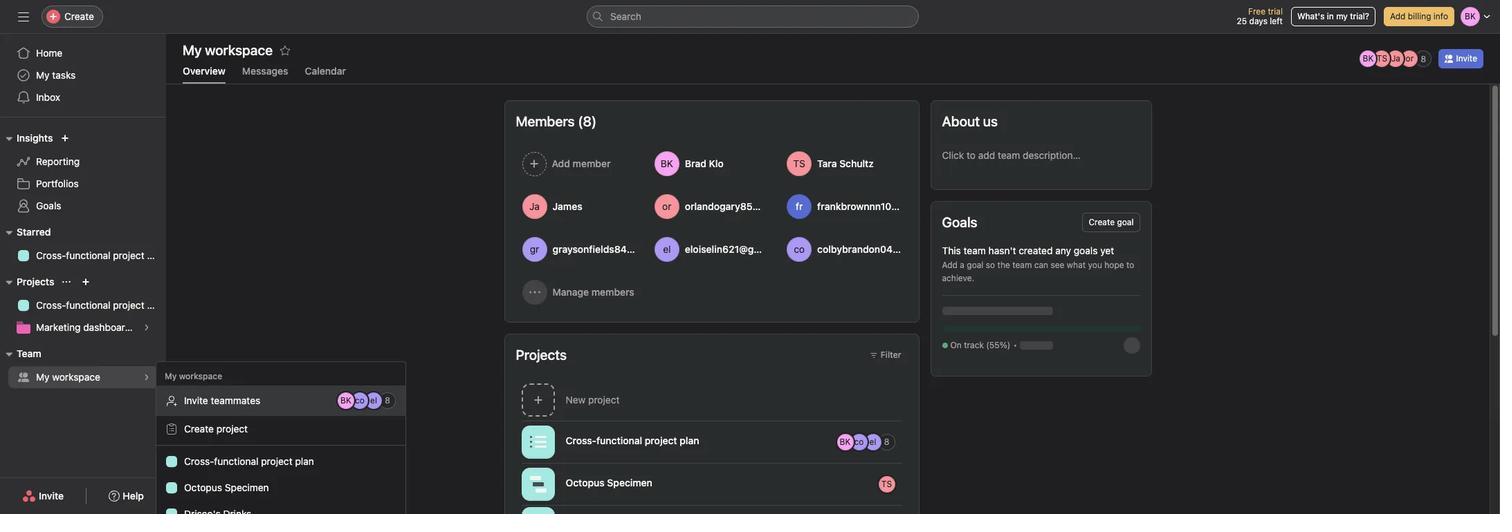 Task type: describe. For each thing, give the bounding box(es) containing it.
marketing dashboards link
[[8, 317, 158, 339]]

my workspace inside teams element
[[36, 372, 100, 383]]

members (8)
[[516, 114, 597, 129]]

search
[[610, 10, 642, 22]]

colbybrandon04@gmail.com button
[[781, 231, 949, 269]]

new project
[[566, 395, 620, 406]]

overview
[[183, 65, 226, 77]]

global element
[[0, 34, 166, 117]]

graysonfields84@gmail.com button
[[516, 231, 683, 269]]

timeline image
[[530, 477, 546, 493]]

tara schultz button
[[781, 145, 908, 183]]

invite teammates menu item
[[156, 386, 406, 417]]

james button
[[516, 188, 643, 226]]

goals link
[[8, 195, 158, 217]]

see details, marketing dashboards image
[[143, 324, 151, 332]]

add member button
[[516, 145, 643, 183]]

insights button
[[0, 130, 53, 147]]

1 horizontal spatial team
[[1013, 260, 1032, 271]]

workspace inside teams element
[[52, 372, 100, 383]]

what's in my trial?
[[1298, 11, 1370, 21]]

create for create goal
[[1089, 217, 1115, 228]]

create button
[[42, 6, 103, 28]]

projects element
[[0, 270, 166, 342]]

1 horizontal spatial ts
[[1377, 53, 1388, 64]]

projects inside dropdown button
[[17, 276, 54, 288]]

manage members
[[553, 287, 635, 298]]

search button
[[587, 6, 919, 28]]

tasks
[[52, 69, 76, 81]]

messages
[[242, 65, 288, 77]]

home
[[36, 47, 62, 59]]

add billing info button
[[1384, 7, 1455, 26]]

2 horizontal spatial 8
[[1421, 54, 1427, 64]]

cross- inside projects element
[[36, 300, 66, 311]]

calendar
[[305, 65, 346, 77]]

cross-functional project plan inside projects element
[[36, 300, 166, 311]]

messages button
[[242, 65, 288, 84]]

(55%)
[[986, 341, 1011, 351]]

25
[[1237, 16, 1247, 26]]

help button
[[100, 484, 153, 509]]

frankbrownnn104@gmail.com
[[818, 201, 954, 212]]

marketing dashboards
[[36, 322, 136, 334]]

invite teammates
[[184, 395, 260, 407]]

project inside starred element
[[113, 250, 144, 262]]

list image
[[530, 434, 546, 451]]

1 horizontal spatial octopus specimen
[[566, 477, 653, 489]]

functional inside starred element
[[66, 250, 110, 262]]

add billing info
[[1390, 11, 1449, 21]]

home link
[[8, 42, 158, 64]]

insights
[[17, 132, 53, 144]]

add inside button
[[1390, 11, 1406, 21]]

the
[[998, 260, 1010, 271]]

create goal
[[1089, 217, 1134, 228]]

trial
[[1268, 6, 1283, 17]]

orlandogary85@gmail.com button
[[648, 188, 809, 226]]

calendar button
[[305, 65, 346, 84]]

my right see details, my workspace image
[[165, 372, 177, 382]]

track
[[964, 341, 984, 351]]

project down the "teammates"
[[216, 424, 248, 435]]

achieve.
[[942, 273, 975, 284]]

1 horizontal spatial specimen
[[607, 477, 653, 489]]

reporting link
[[8, 151, 158, 173]]

yet
[[1101, 245, 1114, 257]]

1 vertical spatial projects
[[516, 347, 567, 363]]

inbox
[[36, 91, 60, 103]]

on track (55%)
[[951, 341, 1011, 351]]

my for my workspace link
[[36, 372, 50, 383]]

my for my tasks link
[[36, 69, 50, 81]]

teammates
[[211, 395, 260, 407]]

can
[[1035, 260, 1049, 271]]

2 horizontal spatial bk
[[1363, 53, 1374, 64]]

hasn't
[[989, 245, 1016, 257]]

created
[[1019, 245, 1053, 257]]

tara schultz
[[818, 158, 874, 170]]

goals inside insights element
[[36, 200, 61, 212]]

or
[[1406, 53, 1414, 64]]

manage members button
[[516, 274, 643, 311]]

teams element
[[0, 342, 166, 392]]

inbox link
[[8, 87, 158, 109]]

any
[[1056, 245, 1071, 257]]

this
[[942, 245, 961, 257]]

team button
[[0, 346, 41, 363]]

plan inside starred element
[[147, 250, 166, 262]]

hope
[[1105, 260, 1124, 271]]

billing
[[1408, 11, 1432, 21]]

cross-functional project plan up the octopus specimen link
[[184, 456, 314, 468]]

brad klo button
[[648, 145, 775, 183]]

filter
[[881, 350, 901, 361]]

projects button
[[0, 274, 54, 291]]

toggle project starred status image
[[705, 437, 713, 445]]

starred button
[[0, 224, 51, 241]]

co inside invite teammates menu item
[[355, 396, 365, 406]]

this team hasn't created any goals yet add a goal so the team can see what you hope to achieve.
[[942, 245, 1135, 284]]

cross- inside starred element
[[36, 250, 66, 262]]

create project
[[184, 424, 248, 435]]

cross- down new
[[566, 435, 597, 447]]

new image
[[61, 134, 69, 143]]

•
[[1014, 341, 1017, 351]]

1 horizontal spatial octopus
[[566, 477, 605, 489]]

free trial 25 days left
[[1237, 6, 1283, 26]]

what's
[[1298, 11, 1325, 21]]

0 horizontal spatial octopus specimen
[[184, 482, 269, 494]]

functional down "create project"
[[214, 456, 259, 468]]



Task type: vqa. For each thing, say whether or not it's contained in the screenshot.
Tooltip
no



Task type: locate. For each thing, give the bounding box(es) containing it.
2 vertical spatial bk
[[840, 437, 851, 447]]

cross-functional project plan up the dashboards
[[36, 300, 166, 311]]

0 horizontal spatial octopus
[[184, 482, 222, 494]]

team
[[17, 348, 41, 360]]

create inside create dropdown button
[[64, 10, 94, 22]]

0 horizontal spatial specimen
[[225, 482, 269, 494]]

goal right a
[[967, 260, 984, 271]]

plan inside projects element
[[147, 300, 166, 311]]

a
[[960, 260, 965, 271]]

info
[[1434, 11, 1449, 21]]

1 vertical spatial el
[[870, 437, 877, 447]]

my down team
[[36, 372, 50, 383]]

0 horizontal spatial create
[[64, 10, 94, 22]]

create up home link
[[64, 10, 94, 22]]

0 vertical spatial invite
[[1457, 53, 1478, 64]]

goal up to on the bottom
[[1117, 217, 1134, 228]]

2 vertical spatial cross-functional project plan link
[[156, 449, 406, 475]]

1 vertical spatial goals
[[942, 215, 978, 230]]

add left billing
[[1390, 11, 1406, 21]]

project down goals link
[[113, 250, 144, 262]]

insights element
[[0, 126, 166, 220]]

1 horizontal spatial bk
[[840, 437, 851, 447]]

2 my workspace from the left
[[165, 372, 222, 382]]

cross-
[[36, 250, 66, 262], [36, 300, 66, 311], [566, 435, 597, 447], [184, 456, 214, 468]]

eloiselin621@gmail.com
[[685, 244, 795, 255]]

0 horizontal spatial team
[[964, 245, 986, 257]]

0 vertical spatial 8
[[1421, 54, 1427, 64]]

2 vertical spatial invite
[[39, 491, 64, 502]]

invite inside invite teammates menu item
[[184, 395, 208, 407]]

reporting
[[36, 156, 80, 167]]

team up a
[[964, 245, 986, 257]]

projects left show options, current sort, top image
[[17, 276, 54, 288]]

octopus specimen link
[[156, 475, 406, 502]]

you
[[1088, 260, 1102, 271]]

1 horizontal spatial el
[[870, 437, 877, 447]]

graysonfields84@gmail.com
[[553, 244, 683, 255]]

hide sidebar image
[[18, 11, 29, 22]]

my
[[36, 69, 50, 81], [36, 372, 50, 383], [165, 372, 177, 382]]

0 vertical spatial el
[[370, 396, 377, 406]]

to
[[1127, 260, 1135, 271]]

1 vertical spatial ts
[[882, 479, 892, 490]]

goals up this
[[942, 215, 978, 230]]

goals
[[1074, 245, 1098, 257]]

1 vertical spatial add
[[942, 260, 958, 271]]

my inside my tasks link
[[36, 69, 50, 81]]

team right the
[[1013, 260, 1032, 271]]

1 my workspace from the left
[[36, 372, 100, 383]]

0 vertical spatial create
[[64, 10, 94, 22]]

functional up new project or portfolio icon
[[66, 250, 110, 262]]

0 vertical spatial invite button
[[1439, 49, 1484, 69]]

my workspace down team
[[36, 372, 100, 383]]

workspace down marketing dashboards link
[[52, 372, 100, 383]]

add inside the 'this team hasn't created any goals yet add a goal so the team can see what you hope to achieve.'
[[942, 260, 958, 271]]

0 horizontal spatial goal
[[967, 260, 984, 271]]

plan
[[147, 250, 166, 262], [147, 300, 166, 311], [680, 435, 699, 447], [295, 456, 314, 468]]

1 vertical spatial team
[[1013, 260, 1032, 271]]

goal inside button
[[1117, 217, 1134, 228]]

cross-functional project plan link
[[8, 245, 166, 267], [8, 295, 166, 317], [156, 449, 406, 475]]

0 horizontal spatial add
[[942, 260, 958, 271]]

what's in my trial? button
[[1291, 7, 1376, 26]]

1 horizontal spatial invite button
[[1439, 49, 1484, 69]]

1 horizontal spatial goals
[[942, 215, 978, 230]]

my left tasks
[[36, 69, 50, 81]]

0 vertical spatial team
[[964, 245, 986, 257]]

functional down new project
[[597, 435, 642, 447]]

1 horizontal spatial workspace
[[179, 372, 222, 382]]

cross-functional project plan inside starred element
[[36, 250, 166, 262]]

1 horizontal spatial add
[[1390, 11, 1406, 21]]

1 vertical spatial 8
[[385, 396, 390, 406]]

cross- up marketing
[[36, 300, 66, 311]]

el
[[370, 396, 377, 406], [870, 437, 877, 447]]

cross-functional project plan link up marketing dashboards
[[8, 295, 166, 317]]

colbybrandon04@gmail.com
[[818, 244, 949, 255]]

0 vertical spatial goals
[[36, 200, 61, 212]]

2 vertical spatial create
[[184, 424, 214, 435]]

starred
[[17, 226, 51, 238]]

ts
[[1377, 53, 1388, 64], [882, 479, 892, 490]]

cross-functional project plan link inside starred element
[[8, 245, 166, 267]]

what
[[1067, 260, 1086, 271]]

projects
[[17, 276, 54, 288], [516, 347, 567, 363]]

1 horizontal spatial co
[[854, 437, 864, 447]]

1 horizontal spatial invite
[[184, 395, 208, 407]]

0 horizontal spatial bk
[[341, 396, 352, 406]]

cross-functional project plan up new project or portfolio icon
[[36, 250, 166, 262]]

0 horizontal spatial el
[[370, 396, 377, 406]]

1 vertical spatial invite button
[[13, 484, 73, 509]]

show options, current sort, top image
[[63, 278, 71, 287]]

1 horizontal spatial goal
[[1117, 217, 1134, 228]]

1 vertical spatial goal
[[967, 260, 984, 271]]

team
[[964, 245, 986, 257], [1013, 260, 1032, 271]]

my workspace
[[36, 372, 100, 383], [165, 372, 222, 382]]

1 horizontal spatial my workspace
[[165, 372, 222, 382]]

el inside invite teammates menu item
[[370, 396, 377, 406]]

about us
[[942, 114, 998, 129]]

goal
[[1117, 217, 1134, 228], [967, 260, 984, 271]]

my inside my workspace link
[[36, 372, 50, 383]]

1 horizontal spatial 8
[[884, 437, 890, 448]]

0 vertical spatial bk
[[1363, 53, 1374, 64]]

0 horizontal spatial co
[[355, 396, 365, 406]]

my workspace link
[[8, 367, 158, 389]]

0 vertical spatial add
[[1390, 11, 1406, 21]]

left
[[1270, 16, 1283, 26]]

octopus down "create project"
[[184, 482, 222, 494]]

1 vertical spatial create
[[1089, 217, 1115, 228]]

0 horizontal spatial my workspace
[[36, 372, 100, 383]]

my
[[1337, 11, 1348, 21]]

cross-functional project plan link up new project or portfolio icon
[[8, 245, 166, 267]]

trial?
[[1350, 11, 1370, 21]]

workspace
[[52, 372, 100, 383], [179, 372, 222, 382]]

0 horizontal spatial workspace
[[52, 372, 100, 383]]

cross-functional project plan down new project
[[566, 435, 699, 447]]

functional
[[66, 250, 110, 262], [66, 300, 110, 311], [597, 435, 642, 447], [214, 456, 259, 468]]

goals down portfolios
[[36, 200, 61, 212]]

see details, my workspace image
[[143, 374, 151, 382]]

add
[[1390, 11, 1406, 21], [942, 260, 958, 271]]

cross-functional project plan
[[36, 250, 166, 262], [36, 300, 166, 311], [566, 435, 699, 447], [184, 456, 314, 468]]

0 vertical spatial ts
[[1377, 53, 1388, 64]]

see
[[1051, 260, 1065, 271]]

project up see details, marketing dashboards icon
[[113, 300, 144, 311]]

bk inside invite teammates menu item
[[341, 396, 352, 406]]

1 horizontal spatial projects
[[516, 347, 567, 363]]

0 horizontal spatial ts
[[882, 479, 892, 490]]

days
[[1250, 16, 1268, 26]]

starred element
[[0, 220, 166, 270]]

functional up marketing dashboards
[[66, 300, 110, 311]]

add to starred image
[[280, 45, 291, 56]]

goals
[[36, 200, 61, 212], [942, 215, 978, 230]]

functional inside projects element
[[66, 300, 110, 311]]

add left a
[[942, 260, 958, 271]]

filter button
[[864, 346, 908, 365]]

octopus
[[566, 477, 605, 489], [184, 482, 222, 494]]

portfolios link
[[8, 173, 158, 195]]

brad klo
[[685, 158, 724, 170]]

create for create
[[64, 10, 94, 22]]

0 horizontal spatial 8
[[385, 396, 390, 406]]

marketing
[[36, 322, 81, 334]]

specimen
[[607, 477, 653, 489], [225, 482, 269, 494]]

my workspace up invite teammates
[[165, 372, 222, 382]]

my tasks
[[36, 69, 76, 81]]

on
[[951, 341, 962, 351]]

projects up new
[[516, 347, 567, 363]]

eloiselin621@gmail.com button
[[648, 231, 795, 269]]

2 horizontal spatial create
[[1089, 217, 1115, 228]]

workspace up invite teammates
[[179, 372, 222, 382]]

0 vertical spatial goal
[[1117, 217, 1134, 228]]

overview button
[[183, 65, 226, 84]]

0 horizontal spatial invite button
[[13, 484, 73, 509]]

add member
[[552, 158, 611, 170]]

1 vertical spatial invite
[[184, 395, 208, 407]]

0 horizontal spatial projects
[[17, 276, 54, 288]]

create goal button
[[1083, 213, 1140, 233]]

search list box
[[587, 6, 919, 28]]

create up the yet
[[1089, 217, 1115, 228]]

project up the octopus specimen link
[[261, 456, 293, 468]]

so
[[986, 260, 995, 271]]

new project or portfolio image
[[82, 278, 90, 287]]

goal inside the 'this team hasn't created any goals yet add a goal so the team can see what you hope to achieve.'
[[967, 260, 984, 271]]

project left toggle project starred status "image" in the left bottom of the page
[[645, 435, 677, 447]]

my workspace
[[183, 42, 273, 58]]

cross- down starred
[[36, 250, 66, 262]]

0 horizontal spatial goals
[[36, 200, 61, 212]]

create
[[64, 10, 94, 22], [1089, 217, 1115, 228], [184, 424, 214, 435]]

orlandogary85@gmail.com
[[685, 201, 809, 212]]

8 inside invite teammates menu item
[[385, 396, 390, 406]]

cross-functional project plan link down invite teammates menu item
[[156, 449, 406, 475]]

ja
[[1392, 53, 1401, 64]]

0 vertical spatial projects
[[17, 276, 54, 288]]

dashboards
[[83, 322, 136, 334]]

1 vertical spatial cross-functional project plan link
[[8, 295, 166, 317]]

8
[[1421, 54, 1427, 64], [385, 396, 390, 406], [884, 437, 890, 448]]

in
[[1327, 11, 1334, 21]]

my tasks link
[[8, 64, 158, 87]]

1 horizontal spatial create
[[184, 424, 214, 435]]

james
[[553, 201, 583, 212]]

2 horizontal spatial invite
[[1457, 53, 1478, 64]]

0 vertical spatial co
[[355, 396, 365, 406]]

2 workspace from the left
[[179, 372, 222, 382]]

create for create project
[[184, 424, 214, 435]]

1 vertical spatial bk
[[341, 396, 352, 406]]

free
[[1249, 6, 1266, 17]]

2 vertical spatial 8
[[884, 437, 890, 448]]

cross- down "create project"
[[184, 456, 214, 468]]

1 workspace from the left
[[52, 372, 100, 383]]

create down invite teammates
[[184, 424, 214, 435]]

co
[[355, 396, 365, 406], [854, 437, 864, 447]]

new
[[566, 395, 586, 406]]

help
[[123, 491, 144, 502]]

project right new
[[588, 395, 620, 406]]

0 horizontal spatial invite
[[39, 491, 64, 502]]

0 vertical spatial cross-functional project plan link
[[8, 245, 166, 267]]

bk
[[1363, 53, 1374, 64], [341, 396, 352, 406], [840, 437, 851, 447]]

frankbrownnn104@gmail.com button
[[781, 188, 954, 226]]

create inside create goal button
[[1089, 217, 1115, 228]]

1 vertical spatial co
[[854, 437, 864, 447]]

octopus right timeline image
[[566, 477, 605, 489]]



